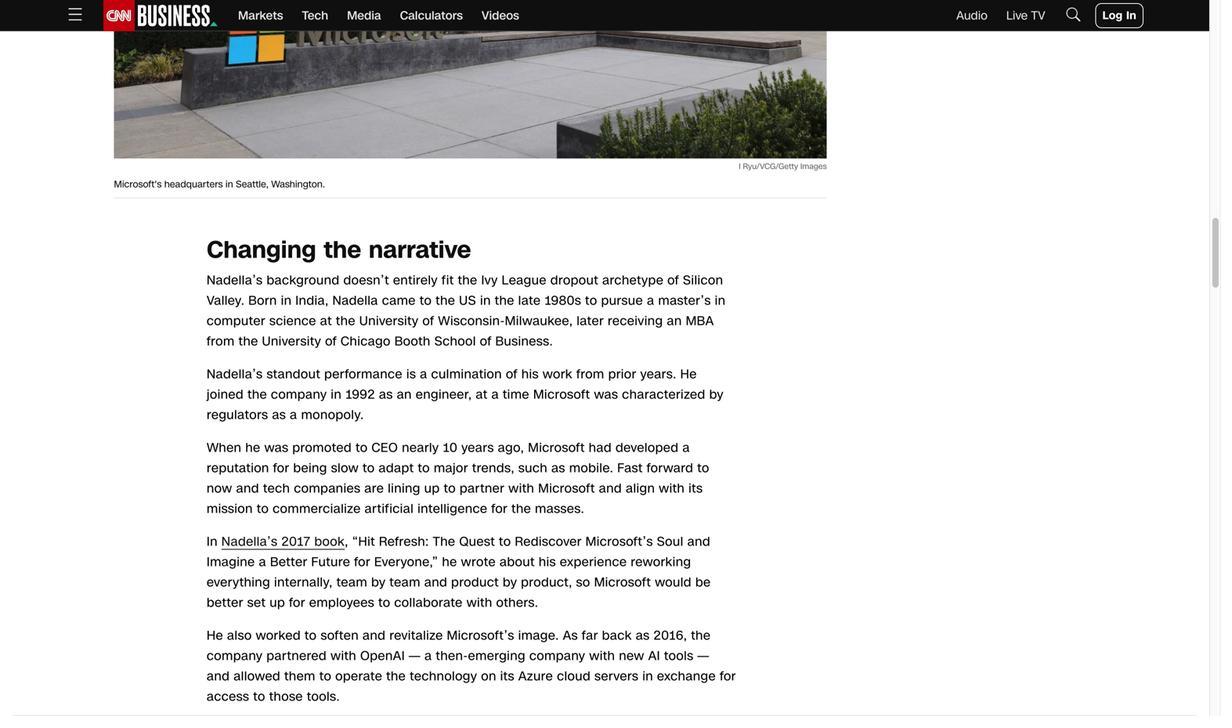 Task type: locate. For each thing, give the bounding box(es) containing it.
characterized
[[622, 386, 706, 404]]

was inside when he was promoted to ceo nearly 10 years ago, microsoft had developed a reputation for being slow to adapt to major trends, such as mobile. fast forward to now and tech companies are lining up to partner with microsoft and align with its mission to commercialize artificial intelligence for the masses.
[[264, 440, 289, 457]]

of left chicago
[[325, 333, 337, 351]]

0 horizontal spatial an
[[397, 386, 412, 404]]

a left monopoly.
[[290, 407, 297, 424]]

0 vertical spatial up
[[424, 480, 440, 498]]

the inside nadella's standout performance is a culmination of his work from prior years. he joined the company in 1992 as an engineer, at a time microsoft was characterized by regulators as a monopoly.
[[247, 386, 267, 404]]

live
[[1006, 7, 1028, 24]]

— right tools
[[697, 648, 709, 666]]

,
[[345, 534, 348, 551]]

for down "hit
[[354, 554, 370, 572]]

tools.
[[307, 689, 340, 706]]

nadella's up valley.
[[207, 272, 263, 290]]

when he was promoted to ceo nearly 10 years ago, microsoft had developed a reputation for being slow to adapt to major trends, such as mobile. fast forward to now and tech companies are lining up to partner with microsoft and align with its mission to commercialize artificial intelligence for the masses.
[[207, 440, 709, 518]]

1 horizontal spatial he
[[442, 554, 457, 572]]

0 vertical spatial nadella's
[[207, 272, 263, 290]]

had
[[589, 440, 612, 457]]

1 vertical spatial microsoft's
[[447, 628, 514, 645]]

ivy
[[481, 272, 498, 290]]

microsoft's up emerging
[[447, 628, 514, 645]]

in right us
[[480, 292, 491, 310]]

search icon image
[[1064, 5, 1083, 24]]

he inside the he also worked to soften and revitalize microsoft's image. as far back as 2016, the company partnered with openai — a then-emerging company with new ai tools — and allowed them to operate the technology on its azure cloud servers in exchange for access to those tools.
[[207, 628, 223, 645]]

1 vertical spatial an
[[397, 386, 412, 404]]

calculators
[[400, 7, 463, 24]]

booth
[[395, 333, 431, 351]]

developed
[[616, 440, 679, 457]]

nadella
[[332, 292, 378, 310]]

media link
[[347, 0, 381, 31]]

microsoft's inside the he also worked to soften and revitalize microsoft's image. as far back as 2016, the company partnered with openai — a then-emerging company with new ai tools — and allowed them to operate the technology on its azure cloud servers in exchange for access to those tools.
[[447, 628, 514, 645]]

a down revitalize
[[425, 648, 432, 666]]

nadella's 2017 book link
[[222, 534, 345, 551]]

1 horizontal spatial up
[[424, 480, 440, 498]]

promoted
[[292, 440, 352, 457]]

valley.
[[207, 292, 245, 310]]

the inside when he was promoted to ceo nearly 10 years ago, microsoft had developed a reputation for being slow to adapt to major trends, such as mobile. fast forward to now and tech companies are lining up to partner with microsoft and align with its mission to commercialize artificial intelligence for the masses.
[[512, 501, 531, 518]]

log in link
[[1096, 3, 1144, 28]]

microsoft's up experience
[[586, 534, 653, 551]]

in nadella's 2017 book
[[207, 534, 345, 551]]

0 vertical spatial its
[[689, 480, 703, 498]]

0 horizontal spatial —
[[409, 648, 421, 666]]

1 vertical spatial he
[[207, 628, 223, 645]]

of up 'time'
[[506, 366, 518, 384]]

to up about
[[499, 534, 511, 551]]

a down in nadella's 2017 book
[[259, 554, 266, 572]]

up inside when he was promoted to ceo nearly 10 years ago, microsoft had developed a reputation for being slow to adapt to major trends, such as mobile. fast forward to now and tech companies are lining up to partner with microsoft and align with its mission to commercialize artificial intelligence for the masses.
[[424, 480, 440, 498]]

to left ceo
[[356, 440, 368, 457]]

live tv link
[[1006, 7, 1045, 24]]

microsoft's
[[114, 178, 162, 191]]

0 vertical spatial microsoft's
[[586, 534, 653, 551]]

regulators
[[207, 407, 268, 424]]

a
[[647, 292, 654, 310], [420, 366, 427, 384], [491, 386, 499, 404], [290, 407, 297, 424], [683, 440, 690, 457], [259, 554, 266, 572], [425, 648, 432, 666]]

a inside when he was promoted to ceo nearly 10 years ago, microsoft had developed a reputation for being slow to adapt to major trends, such as mobile. fast forward to now and tech companies are lining up to partner with microsoft and align with its mission to commercialize artificial intelligence for the masses.
[[683, 440, 690, 457]]

at
[[320, 313, 332, 330], [476, 386, 488, 404]]

his up 'time'
[[521, 366, 539, 384]]

1 vertical spatial its
[[500, 668, 514, 686]]

trends,
[[472, 460, 515, 478]]

to up later
[[585, 292, 597, 310]]

0 horizontal spatial its
[[500, 668, 514, 686]]

he inside nadella's standout performance is a culmination of his work from prior years. he joined the company in 1992 as an engineer, at a time microsoft was characterized by regulators as a monopoly.
[[680, 366, 697, 384]]

those
[[269, 689, 303, 706]]

is
[[406, 366, 416, 384]]

fast
[[617, 460, 643, 478]]

major
[[434, 460, 468, 478]]

1 vertical spatial at
[[476, 386, 488, 404]]

1 vertical spatial up
[[270, 595, 285, 612]]

doesn't
[[343, 272, 389, 290]]

as right such
[[551, 460, 565, 478]]

microsoft up such
[[528, 440, 585, 457]]

dropout
[[550, 272, 598, 290]]

by down the everyone,"
[[371, 574, 386, 592]]

of down wisconsin- at top
[[480, 333, 492, 351]]

the down fit
[[436, 292, 455, 310]]

from inside changing the narrative nadella's background doesn't entirely fit the ivy league dropout archetype of silicon valley. born in india, nadella came to the us in the late 1980s to pursue a master's in computer science at the university of wisconsin-milwaukee, later receiving an mba from the university of chicago booth school of business.
[[207, 333, 235, 351]]

to up are
[[363, 460, 375, 478]]

0 vertical spatial he
[[680, 366, 697, 384]]

everything
[[207, 574, 270, 592]]

university down science
[[262, 333, 321, 351]]

company down standout
[[271, 386, 327, 404]]

milwaukee,
[[505, 313, 573, 330]]

company for a
[[271, 386, 327, 404]]

product,
[[521, 574, 572, 592]]

in
[[225, 178, 233, 191], [281, 292, 292, 310], [480, 292, 491, 310], [715, 292, 726, 310], [331, 386, 342, 404], [642, 668, 653, 686]]

0 horizontal spatial team
[[337, 574, 367, 592]]

in down silicon
[[715, 292, 726, 310]]

for down "internally,"
[[289, 595, 305, 612]]

0 vertical spatial was
[[594, 386, 618, 404]]

prior
[[608, 366, 637, 384]]

internally,
[[274, 574, 333, 592]]

1 vertical spatial from
[[576, 366, 604, 384]]

0 horizontal spatial up
[[270, 595, 285, 612]]

open menu icon image
[[66, 5, 85, 24]]

0 horizontal spatial at
[[320, 313, 332, 330]]

up
[[424, 480, 440, 498], [270, 595, 285, 612]]

company down also
[[207, 648, 263, 666]]

to
[[420, 292, 432, 310], [585, 292, 597, 310], [356, 440, 368, 457], [363, 460, 375, 478], [418, 460, 430, 478], [697, 460, 709, 478], [444, 480, 456, 498], [257, 501, 269, 518], [499, 534, 511, 551], [378, 595, 390, 612], [305, 628, 317, 645], [319, 668, 332, 686], [253, 689, 265, 706]]

by down about
[[503, 574, 517, 592]]

the
[[324, 234, 361, 267], [458, 272, 477, 290], [436, 292, 455, 310], [495, 292, 514, 310], [336, 313, 356, 330], [239, 333, 258, 351], [247, 386, 267, 404], [512, 501, 531, 518], [691, 628, 711, 645], [386, 668, 406, 686]]

1 horizontal spatial he
[[680, 366, 697, 384]]

science
[[269, 313, 316, 330]]

1992
[[345, 386, 375, 404]]

to right forward
[[697, 460, 709, 478]]

microsoft inside , "hit refresh: the quest to rediscover microsoft's soul and imagine a better future for everyone," he wrote about his experience reworking everything internally, team by team and product by product, so microsoft would be better set up for employees to collaborate with others.
[[594, 574, 651, 592]]

with down product
[[467, 595, 492, 612]]

years
[[461, 440, 494, 457]]

— down revitalize
[[409, 648, 421, 666]]

in up science
[[281, 292, 292, 310]]

school
[[434, 333, 476, 351]]

0 horizontal spatial in
[[207, 534, 218, 551]]

1 vertical spatial university
[[262, 333, 321, 351]]

openai
[[360, 648, 405, 666]]

audio link
[[956, 7, 988, 24]]

1 horizontal spatial team
[[390, 574, 420, 592]]

partner
[[460, 480, 505, 498]]

up down major
[[424, 480, 440, 498]]

revitalize
[[389, 628, 443, 645]]

imagine
[[207, 554, 255, 572]]

a up the receiving
[[647, 292, 654, 310]]

0 horizontal spatial was
[[264, 440, 289, 457]]

2 vertical spatial nadella's
[[222, 534, 278, 551]]

up right set
[[270, 595, 285, 612]]

1 horizontal spatial at
[[476, 386, 488, 404]]

tech
[[302, 7, 328, 24]]

its inside the he also worked to soften and revitalize microsoft's image. as far back as 2016, the company partnered with openai — a then-emerging company with new ai tools — and allowed them to operate the technology on its azure cloud servers in exchange for access to those tools.
[[500, 668, 514, 686]]

he inside , "hit refresh: the quest to rediscover microsoft's soul and imagine a better future for everyone," he wrote about his experience reworking everything internally, team by team and product by product, so microsoft would be better set up for employees to collaborate with others.
[[442, 554, 457, 572]]

1 vertical spatial nadella's
[[207, 366, 263, 384]]

1 horizontal spatial was
[[594, 386, 618, 404]]

he
[[245, 440, 260, 457], [442, 554, 457, 572]]

1 horizontal spatial from
[[576, 366, 604, 384]]

1 vertical spatial he
[[442, 554, 457, 572]]

changing
[[207, 234, 316, 267]]

1 horizontal spatial —
[[697, 648, 709, 666]]

0 vertical spatial in
[[1126, 8, 1137, 23]]

0 vertical spatial from
[[207, 333, 235, 351]]

a left 'time'
[[491, 386, 499, 404]]

microsoft down experience
[[594, 574, 651, 592]]

tech
[[263, 480, 290, 498]]

the up regulators on the bottom
[[247, 386, 267, 404]]

of
[[667, 272, 679, 290], [422, 313, 434, 330], [325, 333, 337, 351], [480, 333, 492, 351], [506, 366, 518, 384]]

league
[[502, 272, 547, 290]]

he left also
[[207, 628, 223, 645]]

nadella's up imagine
[[222, 534, 278, 551]]

he up "reputation"
[[245, 440, 260, 457]]

in up imagine
[[207, 534, 218, 551]]

as up new
[[636, 628, 650, 645]]

company down the as
[[529, 648, 585, 666]]

company inside nadella's standout performance is a culmination of his work from prior years. he joined the company in 1992 as an engineer, at a time microsoft was characterized by regulators as a monopoly.
[[271, 386, 327, 404]]

microsoft's for then-
[[447, 628, 514, 645]]

he down the the
[[442, 554, 457, 572]]

1 horizontal spatial in
[[1126, 8, 1137, 23]]

as inside when he was promoted to ceo nearly 10 years ago, microsoft had developed a reputation for being slow to adapt to major trends, such as mobile. fast forward to now and tech companies are lining up to partner with microsoft and align with its mission to commercialize artificial intelligence for the masses.
[[551, 460, 565, 478]]

and up access
[[207, 668, 230, 686]]

intelligence
[[418, 501, 488, 518]]

0 vertical spatial university
[[359, 313, 419, 330]]

an down master's
[[667, 313, 682, 330]]

up inside , "hit refresh: the quest to rediscover microsoft's soul and imagine a better future for everyone," he wrote about his experience reworking everything internally, team by team and product by product, so microsoft would be better set up for employees to collaborate with others.
[[270, 595, 285, 612]]

from down computer
[[207, 333, 235, 351]]

to down nearly
[[418, 460, 430, 478]]

was up 'tech'
[[264, 440, 289, 457]]

by right characterized in the right of the page
[[709, 386, 724, 404]]

the up tools
[[691, 628, 711, 645]]

team up employees
[[337, 574, 367, 592]]

nadella's
[[207, 272, 263, 290], [207, 366, 263, 384], [222, 534, 278, 551]]

as
[[379, 386, 393, 404], [272, 407, 286, 424], [551, 460, 565, 478], [636, 628, 650, 645]]

monopoly.
[[301, 407, 364, 424]]

at inside nadella's standout performance is a culmination of his work from prior years. he joined the company in 1992 as an engineer, at a time microsoft was characterized by regulators as a monopoly.
[[476, 386, 488, 404]]

team down the everyone,"
[[390, 574, 420, 592]]

with down soften
[[331, 648, 356, 666]]

microsoft's
[[586, 534, 653, 551], [447, 628, 514, 645]]

microsoft down work
[[533, 386, 590, 404]]

videos
[[482, 7, 519, 24]]

nadella's inside nadella's standout performance is a culmination of his work from prior years. he joined the company in 1992 as an engineer, at a time microsoft was characterized by regulators as a monopoly.
[[207, 366, 263, 384]]

1 horizontal spatial company
[[271, 386, 327, 404]]

media
[[347, 7, 381, 24]]

0 vertical spatial he
[[245, 440, 260, 457]]

to down major
[[444, 480, 456, 498]]

ryu/vcg/getty
[[743, 161, 798, 172]]

a inside changing the narrative nadella's background doesn't entirely fit the ivy league dropout archetype of silicon valley. born in india, nadella came to the us in the late 1980s to pursue a master's in computer science at the university of wisconsin-milwaukee, later receiving an mba from the university of chicago booth school of business.
[[647, 292, 654, 310]]

0 vertical spatial his
[[521, 366, 539, 384]]

born
[[248, 292, 277, 310]]

images
[[800, 161, 827, 172]]

later
[[577, 313, 604, 330]]

from
[[207, 333, 235, 351], [576, 366, 604, 384]]

mobile.
[[569, 460, 613, 478]]

the down computer
[[239, 333, 258, 351]]

in down ai
[[642, 668, 653, 686]]

0 vertical spatial at
[[320, 313, 332, 330]]

1 vertical spatial in
[[207, 534, 218, 551]]

when
[[207, 440, 242, 457]]

the up doesn't
[[324, 234, 361, 267]]

was down prior
[[594, 386, 618, 404]]

the left masses.
[[512, 501, 531, 518]]

microsoft's for reworking
[[586, 534, 653, 551]]

its right on
[[500, 668, 514, 686]]

1 vertical spatial was
[[264, 440, 289, 457]]

book
[[314, 534, 345, 551]]

0 horizontal spatial microsoft's
[[447, 628, 514, 645]]

from left prior
[[576, 366, 604, 384]]

would
[[655, 574, 692, 592]]

at down culmination
[[476, 386, 488, 404]]

in up monopoly.
[[331, 386, 342, 404]]

in left the seattle,
[[225, 178, 233, 191]]

1 horizontal spatial by
[[503, 574, 517, 592]]

university down came
[[359, 313, 419, 330]]

0 horizontal spatial university
[[262, 333, 321, 351]]

a up forward
[[683, 440, 690, 457]]

better
[[270, 554, 307, 572]]

videos link
[[482, 0, 519, 31]]

performance
[[324, 366, 403, 384]]

he right the years.
[[680, 366, 697, 384]]

1 horizontal spatial its
[[689, 480, 703, 498]]

0 horizontal spatial he
[[245, 440, 260, 457]]

also
[[227, 628, 252, 645]]

its down forward
[[689, 480, 703, 498]]

his up product,
[[539, 554, 556, 572]]

1 horizontal spatial microsoft's
[[586, 534, 653, 551]]

emerging
[[468, 648, 526, 666]]

0 horizontal spatial he
[[207, 628, 223, 645]]

in right log
[[1126, 8, 1137, 23]]

0 horizontal spatial company
[[207, 648, 263, 666]]

to down allowed
[[253, 689, 265, 706]]

he also worked to soften and revitalize microsoft's image. as far back as 2016, the company partnered with openai — a then-emerging company with new ai tools — and allowed them to operate the technology on its azure cloud servers in exchange for access to those tools.
[[207, 628, 736, 706]]

an inside changing the narrative nadella's background doesn't entirely fit the ivy league dropout archetype of silicon valley. born in india, nadella came to the us in the late 1980s to pursue a master's in computer science at the university of wisconsin-milwaukee, later receiving an mba from the university of chicago booth school of business.
[[667, 313, 682, 330]]

by
[[709, 386, 724, 404], [371, 574, 386, 592], [503, 574, 517, 592]]

microsoft inside nadella's standout performance is a culmination of his work from prior years. he joined the company in 1992 as an engineer, at a time microsoft was characterized by regulators as a monopoly.
[[533, 386, 590, 404]]

0 vertical spatial an
[[667, 313, 682, 330]]

silicon
[[683, 272, 723, 290]]

0 horizontal spatial from
[[207, 333, 235, 351]]

1 vertical spatial his
[[539, 554, 556, 572]]

company for allowed
[[207, 648, 263, 666]]

an
[[667, 313, 682, 330], [397, 386, 412, 404]]

1 horizontal spatial an
[[667, 313, 682, 330]]

1 horizontal spatial university
[[359, 313, 419, 330]]

are
[[364, 480, 384, 498]]

for right exchange
[[720, 668, 736, 686]]

at down india,
[[320, 313, 332, 330]]

2 team from the left
[[390, 574, 420, 592]]

companies
[[294, 480, 361, 498]]

to up tools.
[[319, 668, 332, 686]]

2 horizontal spatial by
[[709, 386, 724, 404]]

his
[[521, 366, 539, 384], [539, 554, 556, 572]]

product
[[451, 574, 499, 592]]

narrative
[[369, 234, 471, 267]]

servers
[[595, 668, 639, 686]]

microsoft's inside , "hit refresh: the quest to rediscover microsoft's soul and imagine a better future for everyone," he wrote about his experience reworking everything internally, team by team and product by product, so microsoft would be better set up for employees to collaborate with others.
[[586, 534, 653, 551]]



Task type: describe. For each thing, give the bounding box(es) containing it.
wrote
[[461, 554, 496, 572]]

allowed
[[234, 668, 280, 686]]

an inside nadella's standout performance is a culmination of his work from prior years. he joined the company in 1992 as an engineer, at a time microsoft was characterized by regulators as a monopoly.
[[397, 386, 412, 404]]

i ryu/vcg/getty images
[[739, 161, 827, 172]]

nadella's inside changing the narrative nadella's background doesn't entirely fit the ivy league dropout archetype of silicon valley. born in india, nadella came to the us in the late 1980s to pursue a master's in computer science at the university of wisconsin-milwaukee, later receiving an mba from the university of chicago booth school of business.
[[207, 272, 263, 290]]

1980s
[[545, 292, 581, 310]]

of up master's
[[667, 272, 679, 290]]

master's
[[658, 292, 711, 310]]

"hit
[[352, 534, 375, 551]]

2 horizontal spatial company
[[529, 648, 585, 666]]

and down "reputation"
[[236, 480, 259, 498]]

to right employees
[[378, 595, 390, 612]]

work
[[543, 366, 573, 384]]

background
[[267, 272, 340, 290]]

tools
[[664, 648, 694, 666]]

0 horizontal spatial by
[[371, 574, 386, 592]]

microsoft's headquarters in seattle, washington.
[[114, 178, 325, 191]]

markets
[[238, 7, 283, 24]]

operate
[[335, 668, 382, 686]]

for down "partner"
[[491, 501, 508, 518]]

cloud
[[557, 668, 591, 686]]

microsoft up masses.
[[538, 480, 595, 498]]

standout
[[267, 366, 320, 384]]

back
[[602, 628, 632, 645]]

mba
[[686, 313, 714, 330]]

audio
[[956, 7, 988, 24]]

reworking
[[631, 554, 691, 572]]

chicago
[[341, 333, 391, 351]]

markets link
[[238, 0, 283, 31]]

as inside the he also worked to soften and revitalize microsoft's image. as far back as 2016, the company partnered with openai — a then-emerging company with new ai tools — and allowed them to operate the technology on its azure cloud servers in exchange for access to those tools.
[[636, 628, 650, 645]]

nadella's standout performance is a culmination of his work from prior years. he joined the company in 1992 as an engineer, at a time microsoft was characterized by regulators as a monopoly.
[[207, 366, 724, 424]]

for inside the he also worked to soften and revitalize microsoft's image. as far back as 2016, the company partnered with openai — a then-emerging company with new ai tools — and allowed them to operate the technology on its azure cloud servers in exchange for access to those tools.
[[720, 668, 736, 686]]

seattle,
[[236, 178, 269, 191]]

fit
[[442, 272, 454, 290]]

future
[[311, 554, 350, 572]]

a inside , "hit refresh: the quest to rediscover microsoft's soul and imagine a better future for everyone," he wrote about his experience reworking everything internally, team by team and product by product, so microsoft would be better set up for employees to collaborate with others.
[[259, 554, 266, 572]]

seattle, washington - march 19: a microsoft sign is seen at the company's headquarters on march 19, 2023 in seattle, washington. (photo by i ryu/vcg via getty images) image
[[114, 0, 827, 159]]

us
[[459, 292, 476, 310]]

commercialize
[[273, 501, 361, 518]]

to down "entirely"
[[420, 292, 432, 310]]

business.
[[495, 333, 553, 351]]

the down nadella at the left top of the page
[[336, 313, 356, 330]]

technology
[[410, 668, 477, 686]]

reputation
[[207, 460, 269, 478]]

of inside nadella's standout performance is a culmination of his work from prior years. he joined the company in 1992 as an engineer, at a time microsoft was characterized by regulators as a monopoly.
[[506, 366, 518, 384]]

a right is
[[420, 366, 427, 384]]

experience
[[560, 554, 627, 572]]

engineer,
[[416, 386, 472, 404]]

by inside nadella's standout performance is a culmination of his work from prior years. he joined the company in 1992 as an engineer, at a time microsoft was characterized by regulators as a monopoly.
[[709, 386, 724, 404]]

the left the late
[[495, 292, 514, 310]]

mission
[[207, 501, 253, 518]]

as right regulators on the bottom
[[272, 407, 286, 424]]

its inside when he was promoted to ceo nearly 10 years ago, microsoft had developed a reputation for being slow to adapt to major trends, such as mobile. fast forward to now and tech companies are lining up to partner with microsoft and align with its mission to commercialize artificial intelligence for the masses.
[[689, 480, 703, 498]]

as right 1992
[[379, 386, 393, 404]]

adapt
[[379, 460, 414, 478]]

to down 'tech'
[[257, 501, 269, 518]]

and right soul
[[687, 534, 710, 551]]

in inside the he also worked to soften and revitalize microsoft's image. as far back as 2016, the company partnered with openai — a then-emerging company with new ai tools — and allowed them to operate the technology on its azure cloud servers in exchange for access to those tools.
[[642, 668, 653, 686]]

be
[[695, 574, 711, 592]]

2 — from the left
[[697, 648, 709, 666]]

1 team from the left
[[337, 574, 367, 592]]

was inside nadella's standout performance is a culmination of his work from prior years. he joined the company in 1992 as an engineer, at a time microsoft was characterized by regulators as a monopoly.
[[594, 386, 618, 404]]

the down openai
[[386, 668, 406, 686]]

a inside the he also worked to soften and revitalize microsoft's image. as far back as 2016, the company partnered with openai — a then-emerging company with new ai tools — and allowed them to operate the technology on its azure cloud servers in exchange for access to those tools.
[[425, 648, 432, 666]]

slow
[[331, 460, 359, 478]]

with down far
[[589, 648, 615, 666]]

at inside changing the narrative nadella's background doesn't entirely fit the ivy league dropout archetype of silicon valley. born in india, nadella came to the us in the late 1980s to pursue a master's in computer science at the university of wisconsin-milwaukee, later receiving an mba from the university of chicago booth school of business.
[[320, 313, 332, 330]]

ai
[[648, 648, 660, 666]]

2017
[[281, 534, 311, 551]]

live tv
[[1006, 7, 1045, 24]]

collaborate
[[394, 595, 463, 612]]

culmination
[[431, 366, 502, 384]]

about
[[500, 554, 535, 572]]

such
[[518, 460, 548, 478]]

to up partnered
[[305, 628, 317, 645]]

the
[[433, 534, 455, 551]]

, "hit refresh: the quest to rediscover microsoft's soul and imagine a better future for everyone," he wrote about his experience reworking everything internally, team by team and product by product, so microsoft would be better set up for employees to collaborate with others.
[[207, 534, 711, 612]]

for up 'tech'
[[273, 460, 289, 478]]

them
[[284, 668, 316, 686]]

joined
[[207, 386, 244, 404]]

everyone,"
[[374, 554, 438, 572]]

his inside nadella's standout performance is a culmination of his work from prior years. he joined the company in 1992 as an engineer, at a time microsoft was characterized by regulators as a monopoly.
[[521, 366, 539, 384]]

tv
[[1031, 7, 1045, 24]]

washington.
[[271, 178, 325, 191]]

he inside when he was promoted to ceo nearly 10 years ago, microsoft had developed a reputation for being slow to adapt to major trends, such as mobile. fast forward to now and tech companies are lining up to partner with microsoft and align with its mission to commercialize artificial intelligence for the masses.
[[245, 440, 260, 457]]

his inside , "hit refresh: the quest to rediscover microsoft's soul and imagine a better future for everyone," he wrote about his experience reworking everything internally, team by team and product by product, so microsoft would be better set up for employees to collaborate with others.
[[539, 554, 556, 572]]

of up booth
[[422, 313, 434, 330]]

and up collaborate on the bottom left of the page
[[424, 574, 447, 592]]

with down such
[[508, 480, 534, 498]]

then-
[[436, 648, 468, 666]]

refresh:
[[379, 534, 429, 551]]

lining
[[388, 480, 420, 498]]

as
[[563, 628, 578, 645]]

rediscover
[[515, 534, 582, 551]]

1 — from the left
[[409, 648, 421, 666]]

in inside nadella's standout performance is a culmination of his work from prior years. he joined the company in 1992 as an engineer, at a time microsoft was characterized by regulators as a monopoly.
[[331, 386, 342, 404]]

worked
[[256, 628, 301, 645]]

being
[[293, 460, 327, 478]]

late
[[518, 292, 541, 310]]

and up openai
[[363, 628, 386, 645]]

on
[[481, 668, 496, 686]]

azure
[[518, 668, 553, 686]]

with inside , "hit refresh: the quest to rediscover microsoft's soul and imagine a better future for everyone," he wrote about his experience reworking everything internally, team by team and product by product, so microsoft would be better set up for employees to collaborate with others.
[[467, 595, 492, 612]]

quest
[[459, 534, 495, 551]]

the right fit
[[458, 272, 477, 290]]

and down mobile.
[[599, 480, 622, 498]]

ago,
[[498, 440, 524, 457]]

log in
[[1103, 8, 1137, 23]]

years.
[[640, 366, 677, 384]]

with down forward
[[659, 480, 685, 498]]

forward
[[647, 460, 693, 478]]

from inside nadella's standout performance is a culmination of his work from prior years. he joined the company in 1992 as an engineer, at a time microsoft was characterized by regulators as a monopoly.
[[576, 366, 604, 384]]



Task type: vqa. For each thing, say whether or not it's contained in the screenshot.
a
yes



